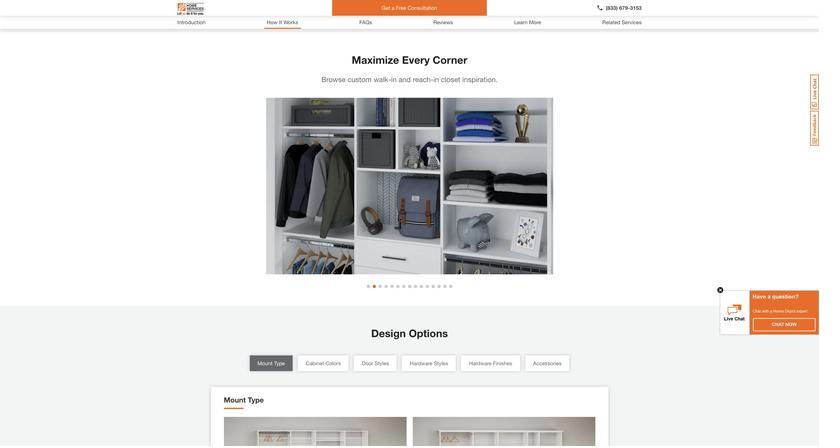 Task type: vqa. For each thing, say whether or not it's contained in the screenshot.
gallery reachin2 desktop image
yes



Task type: locate. For each thing, give the bounding box(es) containing it.
mount type
[[258, 360, 285, 367], [224, 396, 264, 405]]

hardware styles button
[[402, 356, 456, 372]]

3153
[[631, 5, 642, 11]]

1 hardware from the left
[[410, 360, 433, 367]]

styles right "door"
[[375, 360, 389, 367]]

1 horizontal spatial hardware
[[469, 360, 492, 367]]

1 horizontal spatial mount
[[258, 360, 273, 367]]

0 horizontal spatial styles
[[375, 360, 389, 367]]

browse custom walk-in and reach-in closet inspiration.
[[322, 75, 498, 84]]

finishes
[[493, 360, 513, 367]]

1 vertical spatial mount type
[[224, 396, 264, 405]]

get a free consultation button
[[332, 0, 487, 16]]

2 hardware from the left
[[469, 360, 492, 367]]

door styles
[[362, 360, 389, 367]]

2 in from the left
[[434, 75, 439, 84]]

a right have
[[768, 294, 771, 300]]

cabinet
[[306, 360, 324, 367]]

with
[[763, 309, 770, 314]]

chat with a home depot expert.
[[753, 309, 809, 314]]

every
[[402, 54, 430, 66]]

0 horizontal spatial in
[[391, 75, 397, 84]]

0 vertical spatial type
[[274, 360, 285, 367]]

hardware
[[410, 360, 433, 367], [469, 360, 492, 367]]

styles for hardware styles
[[434, 360, 448, 367]]

type
[[274, 360, 285, 367], [248, 396, 264, 405]]

mount type inside mount type button
[[258, 360, 285, 367]]

expert.
[[797, 309, 809, 314]]

free
[[396, 5, 407, 11]]

now
[[786, 322, 797, 327]]

hardware for hardware finishes
[[469, 360, 492, 367]]

consultation
[[408, 5, 438, 11]]

in left closet
[[434, 75, 439, 84]]

0 vertical spatial mount type
[[258, 360, 285, 367]]

maximize every corner
[[352, 54, 468, 66]]

question?
[[773, 294, 799, 300]]

hardware down options
[[410, 360, 433, 367]]

hardware left finishes at the bottom of the page
[[469, 360, 492, 367]]

0 horizontal spatial type
[[248, 396, 264, 405]]

(833)
[[606, 5, 618, 11]]

reviews
[[434, 19, 453, 25]]

type inside mount type button
[[274, 360, 285, 367]]

a inside button
[[392, 5, 395, 11]]

1 horizontal spatial type
[[274, 360, 285, 367]]

1 horizontal spatial styles
[[434, 360, 448, 367]]

related
[[603, 19, 621, 25]]

infopod - mount type - image image
[[224, 417, 596, 446]]

hardware finishes
[[469, 360, 513, 367]]

closet
[[441, 75, 461, 84]]

styles
[[375, 360, 389, 367], [434, 360, 448, 367]]

get
[[382, 5, 391, 11]]

in
[[391, 75, 397, 84], [434, 75, 439, 84]]

mount
[[258, 360, 273, 367], [224, 396, 246, 405]]

0 horizontal spatial hardware
[[410, 360, 433, 367]]

related services
[[603, 19, 642, 25]]

0 horizontal spatial mount
[[224, 396, 246, 405]]

styles inside door styles button
[[375, 360, 389, 367]]

hardware for hardware styles
[[410, 360, 433, 367]]

in left and
[[391, 75, 397, 84]]

inspiration.
[[463, 75, 498, 84]]

1 vertical spatial mount
[[224, 396, 246, 405]]

browse
[[322, 75, 346, 84]]

0 vertical spatial a
[[392, 5, 395, 11]]

works
[[284, 19, 298, 25]]

chat now link
[[754, 319, 816, 331]]

a right with
[[771, 309, 773, 314]]

2 styles from the left
[[434, 360, 448, 367]]

a
[[392, 5, 395, 11], [768, 294, 771, 300], [771, 309, 773, 314]]

1 vertical spatial a
[[768, 294, 771, 300]]

1 styles from the left
[[375, 360, 389, 367]]

mount type button
[[250, 356, 293, 372]]

a right get
[[392, 5, 395, 11]]

1 horizontal spatial in
[[434, 75, 439, 84]]

styles for door styles
[[375, 360, 389, 367]]

accessories
[[534, 360, 562, 367]]

walk-
[[374, 75, 391, 84]]

styles inside the "hardware styles" button
[[434, 360, 448, 367]]

styles down options
[[434, 360, 448, 367]]

2 vertical spatial a
[[771, 309, 773, 314]]

0 vertical spatial mount
[[258, 360, 273, 367]]

chat
[[772, 322, 785, 327]]

services
[[622, 19, 642, 25]]

learn
[[515, 19, 528, 25]]

it
[[279, 19, 282, 25]]



Task type: describe. For each thing, give the bounding box(es) containing it.
design
[[371, 327, 406, 340]]

learn more
[[515, 19, 541, 25]]

live chat image
[[811, 75, 820, 110]]

cabinet colors
[[306, 360, 341, 367]]

reach-
[[413, 75, 434, 84]]

(833) 679-3153
[[606, 5, 642, 11]]

a for question?
[[768, 294, 771, 300]]

door
[[362, 360, 373, 367]]

closet organization image
[[178, 0, 341, 17]]

have
[[753, 294, 767, 300]]

introduction
[[178, 19, 206, 25]]

chat
[[753, 309, 762, 314]]

do it for you logo image
[[178, 0, 204, 18]]

gallery reachin2 desktop image
[[211, 98, 609, 275]]

1 vertical spatial type
[[248, 396, 264, 405]]

accessories button
[[526, 356, 570, 372]]

mount inside button
[[258, 360, 273, 367]]

get a free consultation
[[382, 5, 438, 11]]

maximize
[[352, 54, 399, 66]]

a for free
[[392, 5, 395, 11]]

custom
[[348, 75, 372, 84]]

design options
[[371, 327, 448, 340]]

cabinet colors button
[[298, 356, 349, 372]]

1 in from the left
[[391, 75, 397, 84]]

(833) 679-3153 link
[[597, 4, 642, 12]]

feedback link image
[[811, 111, 820, 146]]

hardware styles
[[410, 360, 448, 367]]

how it works
[[267, 19, 298, 25]]

hardware finishes button
[[462, 356, 520, 372]]

how
[[267, 19, 278, 25]]

depot
[[786, 309, 796, 314]]

and
[[399, 75, 411, 84]]

faqs
[[360, 19, 372, 25]]

have a question?
[[753, 294, 799, 300]]

more
[[529, 19, 541, 25]]

679-
[[620, 5, 631, 11]]

corner
[[433, 54, 468, 66]]

home
[[774, 309, 784, 314]]

chat now
[[772, 322, 797, 327]]

door styles button
[[354, 356, 397, 372]]

colors
[[326, 360, 341, 367]]

options
[[409, 327, 448, 340]]



